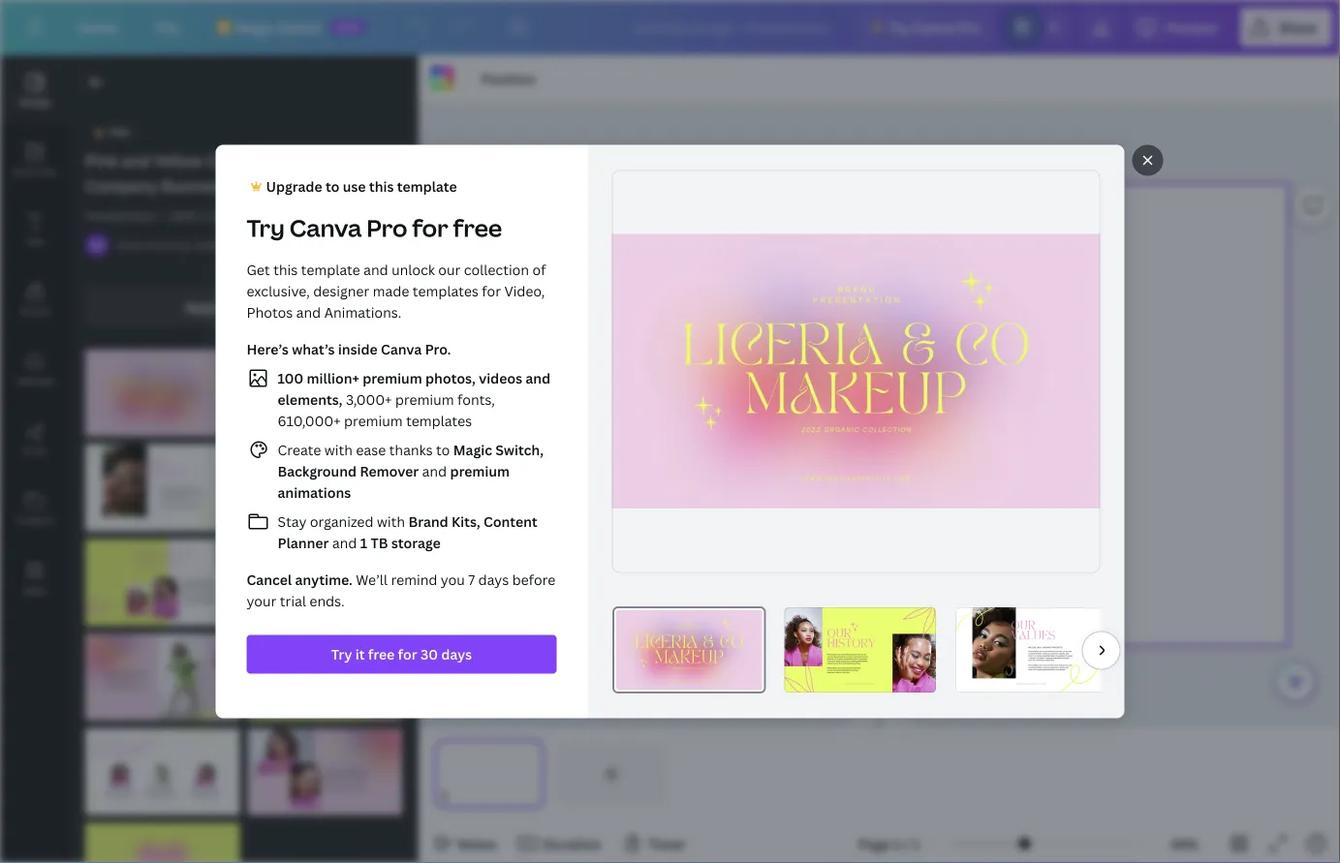 Task type: describe. For each thing, give the bounding box(es) containing it.
canva assistant image
[[1284, 671, 1307, 694]]

stay
[[278, 513, 307, 531]]

photos
[[247, 303, 293, 322]]

you
[[441, 571, 465, 589]]

brand kits, content planner
[[278, 513, 538, 552]]

tb
[[371, 534, 388, 552]]

salsal
[[259, 237, 291, 253]]

kits,
[[452, 513, 480, 531]]

here's
[[247, 340, 289, 359]]

list containing 100 million+ premium photos, videos and elements,
[[247, 367, 557, 554]]

and down stay organized with
[[332, 534, 357, 552]]

thanks
[[389, 441, 433, 459]]

upgrade to use this template
[[266, 177, 457, 196]]

draw
[[23, 444, 47, 457]]

try canva pro for free
[[247, 212, 502, 244]]

Design title text field
[[618, 8, 849, 47]]

0 vertical spatial this
[[369, 177, 394, 196]]

we'll
[[356, 571, 388, 589]]

all
[[227, 298, 243, 316]]

pro for try canva pro for free
[[366, 212, 407, 244]]

timer button
[[617, 829, 694, 860]]

draw button
[[0, 404, 70, 474]]

home link
[[62, 8, 133, 47]]

what's
[[292, 340, 335, 359]]

apply all 11 pages
[[185, 298, 302, 316]]

company
[[85, 175, 157, 196]]

premium down 3,000+
[[344, 412, 403, 430]]

ease
[[356, 441, 386, 459]]

storage
[[391, 534, 441, 552]]

yellow
[[154, 150, 203, 171]]

salbine b. | salsal design element
[[85, 234, 109, 257]]

presentation inside pink and yellow colorful makeup company business presentation
[[232, 175, 329, 196]]

1920 x 1080 px
[[169, 208, 254, 224]]

here's what's inside canva pro.
[[247, 340, 451, 359]]

hide pages image
[[833, 714, 926, 730]]

background
[[278, 462, 357, 481]]

view
[[116, 237, 143, 253]]

elements button
[[0, 125, 70, 195]]

pro.
[[425, 340, 451, 359]]

upgrade
[[266, 177, 322, 196]]

templates inside get this template and unlock our collection of exclusive, designer made templates for video, photos and animations.
[[413, 282, 479, 300]]

notes
[[457, 835, 497, 853]]

before
[[512, 571, 556, 589]]

we'll remind you 7 days before your trial ends.
[[247, 571, 556, 611]]

1 image
[[784, 608, 936, 693]]

try canva pro
[[889, 18, 980, 36]]

template inside get this template and unlock our collection of exclusive, designer made templates for video, photos and animations.
[[301, 261, 360, 279]]

colorful
[[206, 150, 268, 171]]

it
[[355, 645, 365, 664]]

magic switch
[[236, 18, 322, 36]]

makeup
[[272, 150, 332, 171]]

1920
[[169, 208, 197, 224]]

brand button
[[0, 265, 70, 334]]

apps
[[23, 583, 47, 596]]

0 horizontal spatial with
[[324, 441, 353, 459]]

organized
[[310, 513, 374, 531]]

switch
[[278, 18, 322, 36]]

salbine
[[195, 237, 236, 253]]

canva for try canva pro for free
[[289, 212, 362, 244]]

11
[[246, 298, 261, 316]]

/
[[904, 835, 909, 853]]

unlock
[[392, 261, 435, 279]]

million+
[[307, 369, 359, 388]]

for for 30
[[398, 645, 417, 664]]

salbine b. | salsal design image
[[85, 234, 109, 257]]

design inside design button
[[19, 95, 51, 108]]

try it free for 30 days
[[331, 645, 472, 664]]

cancel
[[247, 571, 292, 589]]

100
[[278, 369, 304, 388]]

for inside get this template and unlock our collection of exclusive, designer made templates for video, photos and animations.
[[482, 282, 501, 300]]

our
[[438, 261, 461, 279]]

photos,
[[425, 369, 476, 388]]

more
[[146, 237, 175, 253]]

collection
[[464, 261, 529, 279]]

and inside pink and yellow colorful makeup company business presentation
[[121, 150, 150, 171]]

days inside button
[[441, 645, 472, 664]]

2 vertical spatial canva
[[381, 340, 422, 359]]

apps button
[[0, 544, 70, 613]]

x
[[200, 208, 206, 224]]

home
[[78, 18, 117, 36]]

premium down photos,
[[395, 391, 454, 409]]

projects
[[15, 514, 54, 527]]

1 for tb
[[360, 534, 367, 552]]

brand for brand kits, content planner
[[408, 513, 448, 531]]

|
[[253, 237, 256, 253]]

fonts,
[[457, 391, 495, 409]]

1 horizontal spatial with
[[377, 513, 405, 531]]

100 million+ premium photos, videos and elements,
[[278, 369, 551, 409]]

b.
[[239, 237, 250, 253]]

days inside we'll remind you 7 days before your trial ends.
[[478, 571, 509, 589]]

1080
[[209, 208, 238, 224]]

apply all 11 pages button
[[85, 288, 402, 327]]

premium inside 100 million+ premium photos, videos and elements,
[[363, 369, 422, 388]]

video,
[[504, 282, 545, 300]]

create with ease thanks to
[[278, 441, 453, 459]]

for for free
[[412, 212, 448, 244]]

2 image
[[955, 608, 1107, 693]]

templates inside 3,000+ premium fonts, 610,000+ premium templates
[[406, 412, 472, 430]]



Task type: locate. For each thing, give the bounding box(es) containing it.
page 1 / 1
[[859, 835, 920, 853]]

0 image
[[613, 608, 765, 693]]

magic for switch
[[236, 18, 275, 36]]

templates
[[413, 282, 479, 300], [406, 412, 472, 430]]

use
[[343, 177, 366, 196]]

pro
[[109, 126, 131, 139]]

3,000+
[[346, 391, 392, 409]]

0 horizontal spatial 1
[[360, 534, 367, 552]]

free right it
[[368, 645, 395, 664]]

premium animations
[[278, 462, 510, 502]]

days
[[478, 571, 509, 589], [441, 645, 472, 664]]

for up unlock at the top
[[412, 212, 448, 244]]

to inside list
[[436, 441, 450, 459]]

notes button
[[426, 829, 504, 860]]

7
[[468, 571, 475, 589]]

text
[[25, 235, 45, 248]]

0 vertical spatial free
[[453, 212, 502, 244]]

brand up 'uploads' 'button'
[[21, 304, 49, 317]]

2 vertical spatial try
[[331, 645, 352, 664]]

1 horizontal spatial this
[[369, 177, 394, 196]]

0 vertical spatial design
[[19, 95, 51, 108]]

1 vertical spatial free
[[368, 645, 395, 664]]

made
[[373, 282, 409, 300]]

templates down our
[[413, 282, 479, 300]]

0 horizontal spatial presentation
[[85, 208, 157, 224]]

free
[[453, 212, 502, 244], [368, 645, 395, 664]]

1 horizontal spatial 1
[[893, 835, 901, 853]]

uploads button
[[0, 334, 70, 404]]

remind
[[391, 571, 437, 589]]

text button
[[0, 195, 70, 265]]

0 vertical spatial brand
[[21, 304, 49, 317]]

remover
[[360, 462, 419, 481]]

magic for switch,
[[453, 441, 492, 459]]

page 1 image
[[434, 743, 544, 805]]

this right use
[[369, 177, 394, 196]]

get this template and unlock our collection of exclusive, designer made templates for video, photos and animations.
[[247, 261, 546, 322]]

pink and yellow colorful makeup company business presentation image
[[612, 234, 1100, 509], [85, 350, 240, 437], [248, 350, 402, 437], [85, 445, 240, 531], [248, 445, 402, 531], [85, 539, 240, 626], [248, 539, 402, 626], [85, 634, 240, 721], [248, 634, 402, 721], [85, 729, 240, 816], [248, 729, 402, 816], [85, 823, 240, 863]]

brand inside brand button
[[21, 304, 49, 317]]

pro inside try canva pro button
[[958, 18, 980, 36]]

presentation down 'makeup'
[[232, 175, 329, 196]]

design inside the view more by salbine b. | salsal design button
[[294, 237, 332, 253]]

business
[[161, 175, 228, 196]]

get
[[247, 261, 270, 279]]

pink
[[85, 150, 118, 171]]

presentation
[[232, 175, 329, 196], [85, 208, 157, 224]]

stay organized with
[[278, 513, 408, 531]]

2 horizontal spatial try
[[889, 18, 910, 36]]

1 vertical spatial pro
[[366, 212, 407, 244]]

canva inside button
[[913, 18, 954, 36]]

magic left switch
[[236, 18, 275, 36]]

0 horizontal spatial to
[[326, 177, 340, 196]]

and down exclusive,
[[296, 303, 321, 322]]

0 horizontal spatial template
[[301, 261, 360, 279]]

1 horizontal spatial presentation
[[232, 175, 329, 196]]

free up collection
[[453, 212, 502, 244]]

610,000+
[[278, 412, 341, 430]]

0 vertical spatial try
[[889, 18, 910, 36]]

magic left switch,
[[453, 441, 492, 459]]

by
[[178, 237, 192, 253]]

0 vertical spatial presentation
[[232, 175, 329, 196]]

to left use
[[326, 177, 340, 196]]

try for try canva pro for free
[[247, 212, 285, 244]]

and right videos
[[526, 369, 551, 388]]

0 vertical spatial for
[[412, 212, 448, 244]]

1 horizontal spatial template
[[397, 177, 457, 196]]

view more by salbine b. | salsal design
[[116, 237, 332, 253]]

trial
[[280, 592, 306, 611]]

template up designer
[[301, 261, 360, 279]]

1 horizontal spatial to
[[436, 441, 450, 459]]

0 horizontal spatial this
[[273, 261, 298, 279]]

videos
[[479, 369, 522, 388]]

premium up 3,000+
[[363, 369, 422, 388]]

of
[[532, 261, 546, 279]]

premium inside premium animations
[[450, 462, 510, 481]]

premium
[[363, 369, 422, 388], [395, 391, 454, 409], [344, 412, 403, 430], [450, 462, 510, 481]]

design up the elements 'button'
[[19, 95, 51, 108]]

pages
[[264, 298, 302, 316]]

to
[[326, 177, 340, 196], [436, 441, 450, 459]]

1 horizontal spatial free
[[453, 212, 502, 244]]

0 vertical spatial days
[[478, 571, 509, 589]]

try
[[889, 18, 910, 36], [247, 212, 285, 244], [331, 645, 352, 664]]

view more by salbine b. | salsal design button
[[116, 235, 332, 255]]

design
[[19, 95, 51, 108], [294, 237, 332, 253]]

0 vertical spatial pro
[[958, 18, 980, 36]]

1 vertical spatial try
[[247, 212, 285, 244]]

0 horizontal spatial brand
[[21, 304, 49, 317]]

with
[[324, 441, 353, 459], [377, 513, 405, 531]]

1 horizontal spatial try
[[331, 645, 352, 664]]

magic inside magic switch, background remover
[[453, 441, 492, 459]]

1 vertical spatial magic
[[453, 441, 492, 459]]

premium down switch,
[[450, 462, 510, 481]]

0 vertical spatial template
[[397, 177, 457, 196]]

design button
[[0, 55, 70, 125]]

1 vertical spatial days
[[441, 645, 472, 664]]

template up try canva pro for free
[[397, 177, 457, 196]]

1 horizontal spatial design
[[294, 237, 332, 253]]

0 horizontal spatial pro
[[366, 212, 407, 244]]

1 vertical spatial presentation
[[85, 208, 157, 224]]

templates up thanks
[[406, 412, 472, 430]]

days right 30
[[441, 645, 472, 664]]

1 left /
[[893, 835, 901, 853]]

try inside button
[[331, 645, 352, 664]]

for inside try it free for 30 days button
[[398, 645, 417, 664]]

anytime.
[[295, 571, 353, 589]]

canva for try canva pro
[[913, 18, 954, 36]]

try inside button
[[889, 18, 910, 36]]

brand inside brand kits, content planner
[[408, 513, 448, 531]]

to right hide image
[[436, 441, 450, 459]]

timer
[[648, 835, 686, 853]]

create
[[278, 441, 321, 459]]

page
[[859, 835, 890, 853]]

1 vertical spatial this
[[273, 261, 298, 279]]

0 horizontal spatial canva
[[289, 212, 362, 244]]

try for try canva pro
[[889, 18, 910, 36]]

1 horizontal spatial days
[[478, 571, 509, 589]]

px
[[241, 208, 254, 224]]

elements,
[[278, 391, 343, 409]]

0 vertical spatial magic
[[236, 18, 275, 36]]

30
[[421, 645, 438, 664]]

3,000+ premium fonts, 610,000+ premium templates
[[278, 391, 495, 430]]

0 horizontal spatial days
[[441, 645, 472, 664]]

magic switch, background remover
[[278, 441, 544, 481]]

list
[[247, 367, 557, 554]]

1 left tb
[[360, 534, 367, 552]]

animations.
[[324, 303, 401, 322]]

pink and yellow colorful makeup company business presentation
[[85, 150, 332, 196]]

0 horizontal spatial free
[[368, 645, 395, 664]]

1 horizontal spatial magic
[[453, 441, 492, 459]]

1 horizontal spatial canva
[[381, 340, 422, 359]]

template
[[397, 177, 457, 196], [301, 261, 360, 279]]

pro for try canva pro
[[958, 18, 980, 36]]

main menu bar
[[0, 0, 1340, 55]]

hide image
[[418, 413, 430, 506]]

for down collection
[[482, 282, 501, 300]]

Page title text field
[[456, 786, 464, 805]]

content
[[484, 513, 538, 531]]

duration button
[[512, 829, 609, 860]]

for left 30
[[398, 645, 417, 664]]

switch,
[[496, 441, 544, 459]]

1 vertical spatial brand
[[408, 513, 448, 531]]

ends.
[[310, 592, 345, 611]]

2 horizontal spatial canva
[[913, 18, 954, 36]]

and inside 100 million+ premium photos, videos and elements,
[[526, 369, 551, 388]]

0 vertical spatial canva
[[913, 18, 954, 36]]

and up company
[[121, 150, 150, 171]]

with up and 1 tb storage
[[377, 513, 405, 531]]

presentation down company
[[85, 208, 157, 224]]

duration
[[543, 835, 601, 853]]

brand for brand
[[21, 304, 49, 317]]

days right 7
[[478, 571, 509, 589]]

0 horizontal spatial try
[[247, 212, 285, 244]]

0 vertical spatial with
[[324, 441, 353, 459]]

design right salsal
[[294, 237, 332, 253]]

1 for /
[[893, 835, 901, 853]]

2 vertical spatial for
[[398, 645, 417, 664]]

brand up the storage
[[408, 513, 448, 531]]

apply
[[185, 298, 224, 316]]

cancel anytime.
[[247, 571, 353, 589]]

free inside button
[[368, 645, 395, 664]]

side panel tab list
[[0, 55, 70, 613]]

1 vertical spatial template
[[301, 261, 360, 279]]

1 vertical spatial design
[[294, 237, 332, 253]]

1 right /
[[913, 835, 920, 853]]

0 horizontal spatial magic
[[236, 18, 275, 36]]

with up background
[[324, 441, 353, 459]]

1 vertical spatial templates
[[406, 412, 472, 430]]

and up made
[[364, 261, 388, 279]]

this inside get this template and unlock our collection of exclusive, designer made templates for video, photos and animations.
[[273, 261, 298, 279]]

new
[[336, 20, 360, 33]]

1 vertical spatial with
[[377, 513, 405, 531]]

magic inside main "menu bar"
[[236, 18, 275, 36]]

uploads
[[15, 374, 54, 387]]

1
[[360, 534, 367, 552], [893, 835, 901, 853], [913, 835, 920, 853]]

animations
[[278, 484, 351, 502]]

and down thanks
[[419, 462, 450, 481]]

1 vertical spatial canva
[[289, 212, 362, 244]]

1 vertical spatial for
[[482, 282, 501, 300]]

brand
[[21, 304, 49, 317], [408, 513, 448, 531]]

0 vertical spatial to
[[326, 177, 340, 196]]

1 vertical spatial to
[[436, 441, 450, 459]]

magic
[[236, 18, 275, 36], [453, 441, 492, 459]]

try it free for 30 days button
[[247, 635, 557, 674]]

0 vertical spatial templates
[[413, 282, 479, 300]]

0 horizontal spatial design
[[19, 95, 51, 108]]

and 1 tb storage
[[329, 534, 441, 552]]

1 horizontal spatial brand
[[408, 513, 448, 531]]

this up exclusive,
[[273, 261, 298, 279]]

this
[[369, 177, 394, 196], [273, 261, 298, 279]]

inside
[[338, 340, 378, 359]]

your
[[247, 592, 277, 611]]

2 horizontal spatial 1
[[913, 835, 920, 853]]

1 horizontal spatial pro
[[958, 18, 980, 36]]

and
[[121, 150, 150, 171], [364, 261, 388, 279], [296, 303, 321, 322], [526, 369, 551, 388], [419, 462, 450, 481], [332, 534, 357, 552]]

try for try it free for 30 days
[[331, 645, 352, 664]]



Task type: vqa. For each thing, say whether or not it's contained in the screenshot.
'Brand' to the bottom
yes



